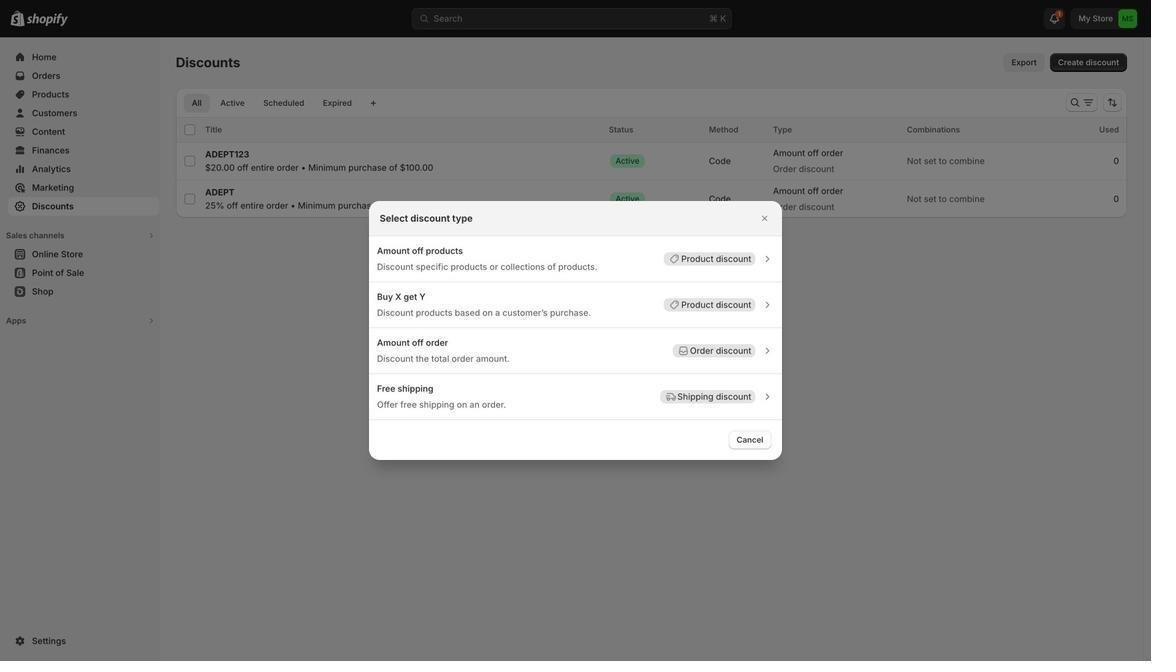 Task type: describe. For each thing, give the bounding box(es) containing it.
shopify image
[[27, 13, 68, 26]]



Task type: locate. For each thing, give the bounding box(es) containing it.
dialog
[[0, 201, 1151, 460]]

tab list
[[181, 93, 363, 113]]



Task type: vqa. For each thing, say whether or not it's contained in the screenshot.
1st store
no



